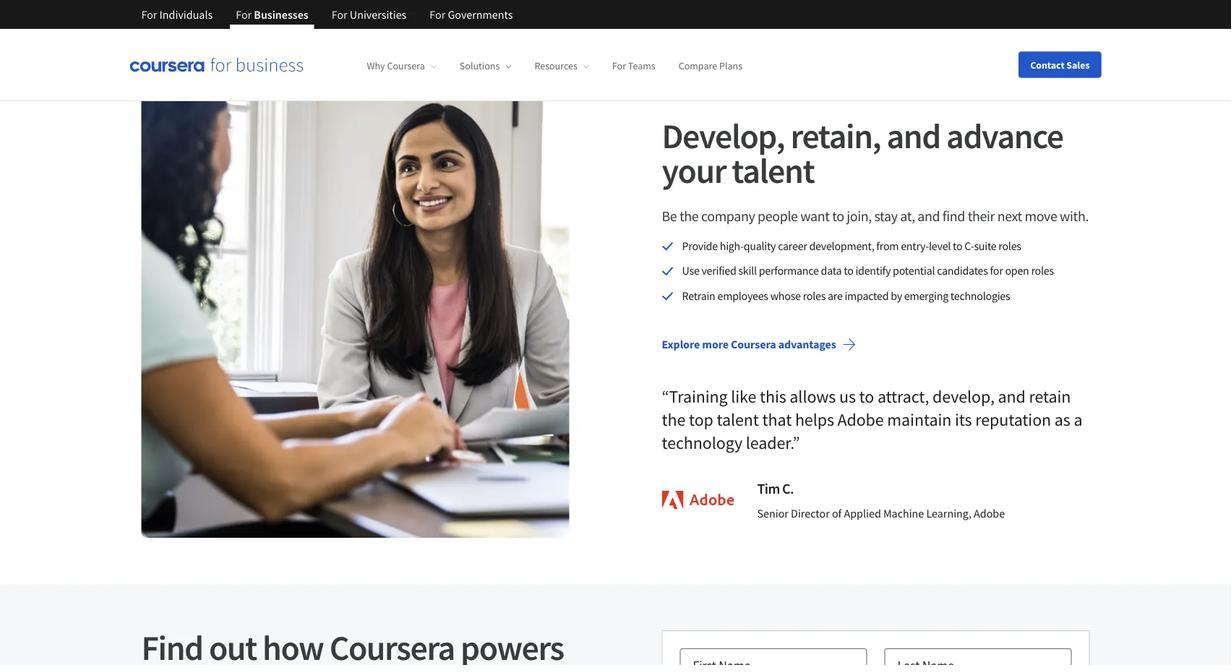 Task type: describe. For each thing, give the bounding box(es) containing it.
adobe logo image
[[662, 490, 734, 509]]

sales
[[1066, 58, 1090, 71]]

for teams link
[[612, 59, 655, 72]]

advantages
[[778, 337, 836, 352]]

identify
[[855, 264, 891, 278]]

talent inside develop, retain, and advance your talent
[[732, 148, 814, 192]]

develop, retain, and advance your talent
[[662, 114, 1063, 192]]

find
[[942, 207, 965, 225]]

machine
[[883, 506, 924, 521]]

retrain
[[682, 288, 715, 303]]

people
[[758, 207, 798, 225]]

candidates
[[937, 264, 988, 278]]

training
[[669, 386, 728, 407]]

entry-
[[901, 239, 929, 253]]

applied
[[844, 506, 881, 521]]

the inside training like this allows us to attract, develop, and retain the top talent that helps adobe maintain its reputation as a technology leader.
[[662, 409, 685, 430]]

maintain
[[887, 409, 951, 430]]

solutions
[[460, 59, 500, 72]]

explore more coursera advantages
[[662, 337, 836, 352]]

provide high-quality career development, from entry-level to c-suite roles
[[682, 239, 1021, 253]]

tim
[[757, 479, 780, 497]]

why
[[367, 59, 385, 72]]

by
[[891, 288, 902, 303]]

with.
[[1060, 207, 1089, 225]]

banner navigation
[[130, 0, 524, 29]]

like
[[731, 386, 756, 407]]

open
[[1005, 264, 1029, 278]]

use
[[682, 264, 699, 278]]

helps
[[795, 409, 834, 430]]

join,
[[847, 207, 872, 225]]

to left c-
[[953, 239, 962, 253]]

roles for use verified skill performance data to identify potential candidates for open roles
[[1031, 264, 1054, 278]]

talent inside training like this allows us to attract, develop, and retain the top talent that helps adobe maintain its reputation as a technology leader.
[[717, 409, 759, 430]]

a
[[1074, 409, 1082, 430]]

data
[[821, 264, 842, 278]]

us
[[839, 386, 856, 407]]

and inside develop, retain, and advance your talent
[[887, 114, 940, 157]]

career
[[778, 239, 807, 253]]

are
[[828, 288, 843, 303]]

for individuals
[[141, 7, 213, 22]]

for left teams
[[612, 59, 626, 72]]

skill
[[738, 264, 757, 278]]

develop,
[[662, 114, 785, 157]]

c-
[[964, 239, 974, 253]]

businesses
[[254, 7, 308, 22]]

1 vertical spatial and
[[918, 207, 940, 225]]

top
[[689, 409, 713, 430]]

roles for provide high-quality career development, from entry-level to c-suite roles
[[999, 239, 1021, 253]]

compare plans link
[[679, 59, 742, 72]]

why coursera link
[[367, 59, 436, 72]]

for for governments
[[430, 7, 445, 22]]

be the company people want to join, stay at, and find their next move with.
[[662, 207, 1089, 225]]

emerging
[[904, 288, 948, 303]]

advance
[[946, 114, 1063, 157]]

director
[[791, 506, 830, 521]]

for businesses
[[236, 7, 308, 22]]

Last Name text field
[[884, 648, 1072, 665]]

more
[[702, 337, 729, 352]]

reputation
[[975, 409, 1051, 430]]

move
[[1025, 207, 1057, 225]]

retain
[[1029, 386, 1071, 407]]

for
[[990, 264, 1003, 278]]

their
[[968, 207, 995, 225]]

your
[[662, 148, 726, 192]]

quality
[[744, 239, 776, 253]]

contact
[[1030, 58, 1065, 71]]

individuals
[[159, 7, 213, 22]]

compare plans
[[679, 59, 742, 72]]

allows
[[790, 386, 836, 407]]

as
[[1054, 409, 1070, 430]]

for teams
[[612, 59, 655, 72]]



Task type: vqa. For each thing, say whether or not it's contained in the screenshot.
'That'
yes



Task type: locate. For each thing, give the bounding box(es) containing it.
of
[[832, 506, 842, 521]]

adobe down 'us'
[[837, 409, 884, 430]]

why coursera
[[367, 59, 425, 72]]

retain,
[[790, 114, 881, 157]]

leader.
[[746, 432, 793, 454]]

compare
[[679, 59, 717, 72]]

for left universities
[[332, 7, 347, 22]]

be
[[662, 207, 677, 225]]

development,
[[809, 239, 874, 253]]

senior director of applied machine learning, adobe
[[757, 506, 1005, 521]]

for for businesses
[[236, 7, 252, 22]]

retrain employees whose roles are impacted by emerging technologies
[[682, 288, 1010, 303]]

1 vertical spatial talent
[[717, 409, 759, 430]]

its
[[955, 409, 972, 430]]

0 horizontal spatial roles
[[803, 288, 826, 303]]

at,
[[900, 207, 915, 225]]

company
[[701, 207, 755, 225]]

this
[[760, 386, 786, 407]]

explore
[[662, 337, 700, 352]]

to right 'us'
[[859, 386, 874, 407]]

attract,
[[877, 386, 929, 407]]

governments
[[448, 7, 513, 22]]

2 vertical spatial and
[[998, 386, 1026, 407]]

2 horizontal spatial roles
[[1031, 264, 1054, 278]]

explore more coursera advantages link
[[650, 327, 868, 362]]

from
[[876, 239, 899, 253]]

contact sales
[[1030, 58, 1090, 71]]

high-
[[720, 239, 744, 253]]

to right data
[[844, 264, 853, 278]]

potential
[[893, 264, 935, 278]]

2 vertical spatial roles
[[803, 288, 826, 303]]

tim c.
[[757, 479, 794, 497]]

adobe inside training like this allows us to attract, develop, and retain the top talent that helps adobe maintain its reputation as a technology leader.
[[837, 409, 884, 430]]

to for identify
[[844, 264, 853, 278]]

adobe
[[837, 409, 884, 430], [974, 506, 1005, 521]]

for left individuals
[[141, 7, 157, 22]]

resources
[[534, 59, 577, 72]]

verified
[[702, 264, 736, 278]]

training like this allows us to attract, develop, and retain the top talent that helps adobe maintain its reputation as a technology leader.
[[662, 386, 1082, 454]]

0 vertical spatial and
[[887, 114, 940, 157]]

1 vertical spatial roles
[[1031, 264, 1054, 278]]

impacted
[[845, 288, 889, 303]]

provide
[[682, 239, 718, 253]]

contact sales button
[[1019, 52, 1101, 78]]

roles left are
[[803, 288, 826, 303]]

for left governments
[[430, 7, 445, 22]]

talent down like
[[717, 409, 759, 430]]

use verified skill performance data to identify potential candidates for open roles
[[682, 264, 1054, 278]]

1 vertical spatial adobe
[[974, 506, 1005, 521]]

technologies
[[950, 288, 1010, 303]]

talent
[[732, 148, 814, 192], [717, 409, 759, 430]]

stay
[[874, 207, 898, 225]]

plans
[[719, 59, 742, 72]]

learning,
[[926, 506, 971, 521]]

roles right suite
[[999, 239, 1021, 253]]

resources link
[[534, 59, 589, 72]]

talent up people at the top
[[732, 148, 814, 192]]

want
[[800, 207, 830, 225]]

coursera right why
[[387, 59, 425, 72]]

solutions link
[[460, 59, 511, 72]]

universities
[[350, 7, 406, 22]]

to
[[832, 207, 844, 225], [953, 239, 962, 253], [844, 264, 853, 278], [859, 386, 874, 407]]

whose
[[770, 288, 801, 303]]

and inside training like this allows us to attract, develop, and retain the top talent that helps adobe maintain its reputation as a technology leader.
[[998, 386, 1026, 407]]

senior
[[757, 506, 789, 521]]

1 horizontal spatial roles
[[999, 239, 1021, 253]]

teams
[[628, 59, 655, 72]]

the left top
[[662, 409, 685, 430]]

performance
[[759, 264, 819, 278]]

and
[[887, 114, 940, 157], [918, 207, 940, 225], [998, 386, 1026, 407]]

for universities
[[332, 7, 406, 22]]

1 vertical spatial the
[[662, 409, 685, 430]]

coursera
[[387, 59, 425, 72], [731, 337, 776, 352]]

develop,
[[933, 386, 995, 407]]

to inside training like this allows us to attract, develop, and retain the top talent that helps adobe maintain its reputation as a technology leader.
[[859, 386, 874, 407]]

for left businesses
[[236, 7, 252, 22]]

coursera for business image
[[130, 57, 303, 72]]

that
[[762, 409, 792, 430]]

for governments
[[430, 7, 513, 22]]

0 vertical spatial adobe
[[837, 409, 884, 430]]

roles right the open
[[1031, 264, 1054, 278]]

suite
[[974, 239, 996, 253]]

1 horizontal spatial adobe
[[974, 506, 1005, 521]]

for for individuals
[[141, 7, 157, 22]]

0 horizontal spatial coursera
[[387, 59, 425, 72]]

for for universities
[[332, 7, 347, 22]]

0 vertical spatial the
[[679, 207, 699, 225]]

1 horizontal spatial coursera
[[731, 337, 776, 352]]

the right the be
[[679, 207, 699, 225]]

coursera right more
[[731, 337, 776, 352]]

employees
[[717, 288, 768, 303]]

level
[[929, 239, 951, 253]]

0 vertical spatial coursera
[[387, 59, 425, 72]]

for
[[141, 7, 157, 22], [236, 7, 252, 22], [332, 7, 347, 22], [430, 7, 445, 22], [612, 59, 626, 72]]

to for attract,
[[859, 386, 874, 407]]

First Name text field
[[680, 648, 867, 665]]

the
[[679, 207, 699, 225], [662, 409, 685, 430]]

adobe right learning,
[[974, 506, 1005, 521]]

coursera hiring solutions image
[[141, 79, 569, 538]]

0 vertical spatial talent
[[732, 148, 814, 192]]

to for join,
[[832, 207, 844, 225]]

0 horizontal spatial adobe
[[837, 409, 884, 430]]

next
[[997, 207, 1022, 225]]

1 vertical spatial coursera
[[731, 337, 776, 352]]

c.
[[782, 479, 794, 497]]

to left "join,"
[[832, 207, 844, 225]]

0 vertical spatial roles
[[999, 239, 1021, 253]]



